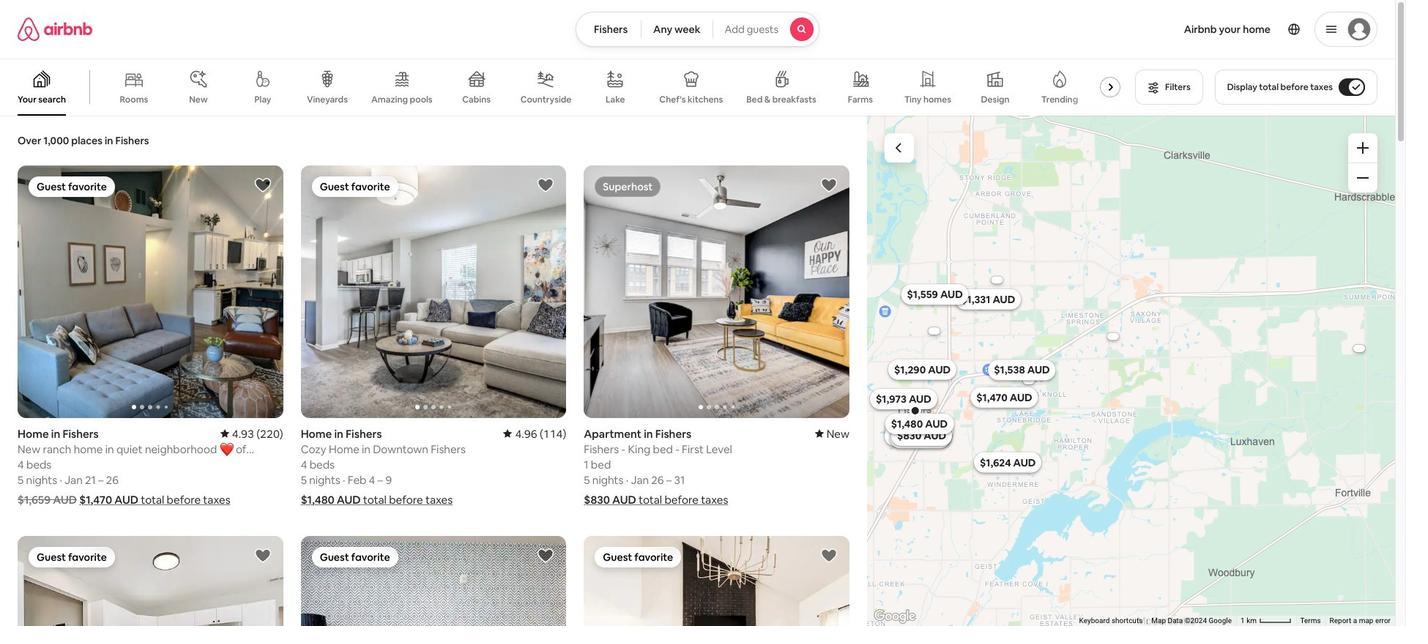 Task type: vqa. For each thing, say whether or not it's contained in the screenshot.
'4.96 Out Of 5 Average Rating,  114 Reviews' Image
yes



Task type: describe. For each thing, give the bounding box(es) containing it.
0 vertical spatial add to wishlist: apartment in fishers image
[[820, 177, 838, 194]]

0 horizontal spatial add to wishlist: home in fishers image
[[537, 177, 555, 194]]

new place to stay image
[[815, 427, 850, 441]]

google map
showing 32 stays. region
[[867, 116, 1395, 626]]

profile element
[[837, 0, 1378, 59]]

zoom in image
[[1357, 142, 1369, 154]]

2 add to wishlist: home in fishers image from the top
[[254, 547, 271, 564]]

zoom out image
[[1357, 172, 1369, 184]]



Task type: locate. For each thing, give the bounding box(es) containing it.
0 horizontal spatial add to wishlist: apartment in fishers image
[[537, 547, 555, 564]]

1 add to wishlist: home in fishers image from the top
[[254, 177, 271, 194]]

1 horizontal spatial add to wishlist: home in fishers image
[[820, 547, 838, 564]]

None search field
[[576, 12, 819, 47]]

group
[[0, 59, 1126, 116], [18, 166, 283, 418], [301, 166, 566, 418], [584, 166, 850, 418], [18, 536, 283, 626], [301, 536, 566, 626], [584, 536, 850, 626]]

add to wishlist: apartment in fishers image
[[820, 177, 838, 194], [537, 547, 555, 564]]

4.93 out of 5 average rating,  220 reviews image
[[220, 427, 283, 441]]

the location you searched image
[[909, 405, 921, 416]]

0 vertical spatial add to wishlist: home in fishers image
[[254, 177, 271, 194]]

google image
[[871, 607, 919, 626]]

1 vertical spatial add to wishlist: apartment in fishers image
[[537, 547, 555, 564]]

0 vertical spatial add to wishlist: home in fishers image
[[537, 177, 555, 194]]

add to wishlist: home in fishers image
[[254, 177, 271, 194], [254, 547, 271, 564]]

add to wishlist: home in fishers image
[[537, 177, 555, 194], [820, 547, 838, 564]]

4.96 out of 5 average rating,  114 reviews image
[[503, 427, 566, 441]]

1 horizontal spatial add to wishlist: apartment in fishers image
[[820, 177, 838, 194]]

1 vertical spatial add to wishlist: home in fishers image
[[820, 547, 838, 564]]

1 vertical spatial add to wishlist: home in fishers image
[[254, 547, 271, 564]]



